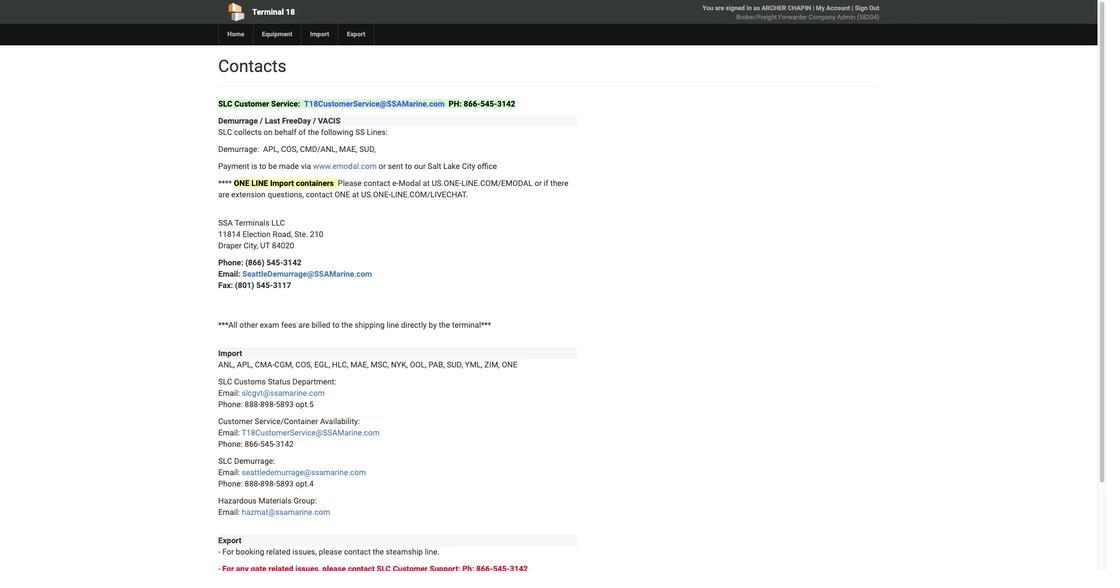 Task type: vqa. For each thing, say whether or not it's contained in the screenshot.
Please contact e-Modal at US.ONE-LINE.COM/EMODAL or if there are extension questions, contact ONE at US.ONE-LINE.COM/LIVECHAT.
yes



Task type: locate. For each thing, give the bounding box(es) containing it.
apl, up be
[[263, 145, 279, 154]]

1 email: from the top
[[218, 270, 240, 279]]

my account link
[[816, 5, 851, 12]]

5893 inside slc demurrage: email: seattledemurrage@ssamarine.com phone: 888-898-5893 opt.4
[[276, 480, 294, 489]]

1 phone: from the top
[[218, 258, 243, 267]]

ssa terminals llc 11814 election road, ste. 210 draper city, ut 84020
[[218, 219, 324, 250]]

-
[[218, 548, 221, 557]]

city,
[[244, 241, 258, 250]]

lake
[[443, 162, 460, 171]]

1 horizontal spatial at
[[423, 179, 430, 188]]

or for if
[[535, 179, 542, 188]]

e-
[[392, 179, 399, 188]]

0 vertical spatial or
[[379, 162, 386, 171]]

sud, right pab,
[[447, 361, 463, 370]]

0 vertical spatial 3142
[[497, 99, 516, 108]]

0 horizontal spatial /
[[260, 116, 263, 125]]

0 horizontal spatial apl,
[[237, 361, 253, 370]]

1 vertical spatial customer
[[218, 417, 253, 426]]

slc for slc customs status department: email: slcgvt@ssamarine.com phone: 888-898-5893 opt.5
[[218, 378, 232, 387]]

or left if
[[535, 179, 542, 188]]

slc down demurrage
[[218, 128, 232, 137]]

fees are
[[281, 321, 310, 330]]

866- up demurrage:
[[245, 440, 260, 449]]

1 vertical spatial export
[[218, 537, 242, 546]]

phone:
[[218, 258, 243, 267], [218, 400, 243, 409], [218, 440, 243, 449], [218, 480, 243, 489]]

0 vertical spatial us.one-
[[432, 179, 462, 188]]

0 vertical spatial at
[[423, 179, 430, 188]]

1 vertical spatial 5893
[[276, 480, 294, 489]]

terminals
[[235, 219, 270, 228]]

slc up demurrage
[[218, 99, 232, 108]]

898- up materials
[[260, 480, 276, 489]]

3142 inside customer service /container availability: email: t18customerservice@ssamarine.com phone: 866-545-3142
[[276, 440, 294, 449]]

phone: down draper
[[218, 258, 243, 267]]

3 slc from the top
[[218, 378, 232, 387]]

as
[[754, 5, 760, 12]]

email: down hazardous
[[218, 508, 240, 517]]

2 888- from the top
[[245, 480, 260, 489]]

phone: up hazardous
[[218, 480, 243, 489]]

888- inside 'slc customs status department: email: slcgvt@ssamarine.com phone: 888-898-5893 opt.5'
[[245, 400, 260, 409]]

0 vertical spatial 866-
[[464, 99, 481, 108]]

phone: up demurrage:
[[218, 440, 243, 449]]

2 / from the left
[[313, 116, 316, 125]]

1 vertical spatial 898-
[[260, 480, 276, 489]]

account
[[827, 5, 851, 12]]

1 horizontal spatial export
[[347, 31, 366, 38]]

1 5893 from the top
[[276, 400, 294, 409]]

0 horizontal spatial one
[[234, 179, 250, 188]]

5893 up materials
[[276, 480, 294, 489]]

0 vertical spatial export
[[347, 31, 366, 38]]

or
[[379, 162, 386, 171], [535, 179, 542, 188]]

3142 right ph:
[[497, 99, 516, 108]]

1 horizontal spatial |
[[852, 5, 854, 12]]

0 horizontal spatial import
[[218, 349, 242, 358]]

export
[[347, 31, 366, 38], [218, 537, 242, 546]]

1 slc from the top
[[218, 99, 232, 108]]

import
[[310, 31, 329, 38], [270, 179, 294, 188], [218, 349, 242, 358]]

1 vertical spatial 3142
[[283, 258, 302, 267]]

or left the sent
[[379, 162, 386, 171]]

1 horizontal spatial us.one-
[[432, 179, 462, 188]]

888- down customs
[[245, 400, 260, 409]]

1 horizontal spatial to
[[333, 321, 340, 330]]

t18customerservice@ssamarine.com link
[[304, 99, 445, 108], [242, 429, 380, 438]]

cos, up made
[[281, 145, 298, 154]]

ste.
[[295, 230, 308, 239]]

(801)
[[235, 281, 254, 290]]

0 vertical spatial t18customerservice@ssamarine.com
[[304, 99, 445, 108]]

slc for slc customer service: t18customerservice@ssamarine.com ph: 866-545-3142
[[218, 99, 232, 108]]

questions,
[[268, 190, 304, 199]]

anl, apl, cma-cgm, cos, egl, hlc, mae, msc, nyk, ool, pab, sud, yml, zim, one
[[218, 361, 518, 370]]

4 email: from the top
[[218, 468, 240, 477]]

apl, up customs
[[237, 361, 253, 370]]

ut
[[260, 241, 270, 250]]

0 vertical spatial 888-
[[245, 400, 260, 409]]

export down terminal 18 link
[[347, 31, 366, 38]]

t18customerservice@ssamarine.com link down /container
[[242, 429, 380, 438]]

1 horizontal spatial import
[[270, 179, 294, 188]]

phone: inside slc demurrage: email: seattledemurrage@ssamarine.com phone: 888-898-5893 opt.4
[[218, 480, 243, 489]]

slc left demurrage:
[[218, 457, 232, 466]]

sud,
[[360, 145, 376, 154], [447, 361, 463, 370]]

0 horizontal spatial us.one-
[[361, 190, 391, 199]]

0 horizontal spatial sud,
[[360, 145, 376, 154]]

email: up demurrage:
[[218, 429, 240, 438]]

demurrage / last freeday / vacis
[[218, 116, 341, 125]]

email: down demurrage:
[[218, 468, 240, 477]]

1 vertical spatial cos,
[[296, 361, 313, 370]]

admin
[[838, 14, 856, 21]]

cos,
[[281, 145, 298, 154], [296, 361, 313, 370]]

please
[[338, 179, 362, 188]]

2 slc from the top
[[218, 128, 232, 137]]

2 horizontal spatial to
[[405, 162, 412, 171]]

one up 'extension'
[[234, 179, 250, 188]]

| left my
[[813, 5, 815, 12]]

for
[[222, 548, 234, 557]]

1 898- from the top
[[260, 400, 276, 409]]

to left our
[[405, 162, 412, 171]]

866- right ph:
[[464, 99, 481, 108]]

1 888- from the top
[[245, 400, 260, 409]]

84020
[[272, 241, 294, 250]]

contacts
[[218, 56, 287, 76]]

or for sent
[[379, 162, 386, 171]]

2 horizontal spatial import
[[310, 31, 329, 38]]

2 horizontal spatial one
[[502, 361, 518, 370]]

| left sign
[[852, 5, 854, 12]]

0 vertical spatial 5893
[[276, 400, 294, 409]]

1 horizontal spatial are
[[715, 5, 725, 12]]

2 email: from the top
[[218, 389, 240, 398]]

email: inside "phone: (866) 545-3142 email: seattledemurrage@ssamarine.com fax: (801) 545-3117"
[[218, 270, 240, 279]]

freeday
[[282, 116, 311, 125]]

0 horizontal spatial are
[[218, 190, 229, 199]]

1 vertical spatial at
[[352, 190, 359, 199]]

1 horizontal spatial /
[[313, 116, 316, 125]]

5893 down slcgvt@ssamarine.com link
[[276, 400, 294, 409]]

0 vertical spatial import
[[310, 31, 329, 38]]

888- inside slc demurrage: email: seattledemurrage@ssamarine.com phone: 888-898-5893 opt.4
[[245, 480, 260, 489]]

0 horizontal spatial 866-
[[245, 440, 260, 449]]

18
[[286, 7, 295, 16]]

1 vertical spatial t18customerservice@ssamarine.com link
[[242, 429, 380, 438]]

contact right please
[[344, 548, 371, 557]]

import left export "link"
[[310, 31, 329, 38]]

out
[[870, 5, 880, 12]]

2 5893 from the top
[[276, 480, 294, 489]]

11814
[[218, 230, 241, 239]]

0 vertical spatial apl,
[[263, 145, 279, 154]]

888-
[[245, 400, 260, 409], [245, 480, 260, 489]]

3117
[[273, 281, 291, 290]]

3142 down /container
[[276, 440, 294, 449]]

3142 up seattledemurrage@ssamarine.com link
[[283, 258, 302, 267]]

1 vertical spatial import
[[270, 179, 294, 188]]

contact left e-
[[364, 179, 391, 188]]

customer
[[234, 99, 269, 108], [218, 417, 253, 426]]

contact down containers
[[306, 190, 333, 199]]

1 vertical spatial sud,
[[447, 361, 463, 370]]

1 horizontal spatial or
[[535, 179, 542, 188]]

t18customerservice@ssamarine.com link up lines:
[[304, 99, 445, 108]]

slc down anl, at bottom
[[218, 378, 232, 387]]

2 898- from the top
[[260, 480, 276, 489]]

mae, right 'hlc,'
[[351, 361, 369, 370]]

email: inside hazardous materials group: email: hazmat@ssamarine.com
[[218, 508, 240, 517]]

866-
[[464, 99, 481, 108], [245, 440, 260, 449]]

to right is
[[259, 162, 266, 171]]

one down 'please'
[[335, 190, 350, 199]]

import up questions,
[[270, 179, 294, 188]]

hazmat@ssamarine.com link
[[242, 508, 330, 517]]

slc inside slc demurrage: email: seattledemurrage@ssamarine.com phone: 888-898-5893 opt.4
[[218, 457, 232, 466]]

888- up hazardous
[[245, 480, 260, 489]]

0 vertical spatial contact
[[364, 179, 391, 188]]

1 vertical spatial one
[[335, 190, 350, 199]]

2 vertical spatial 3142
[[276, 440, 294, 449]]

email: inside customer service /container availability: email: t18customerservice@ssamarine.com phone: 866-545-3142
[[218, 429, 240, 438]]

extension
[[231, 190, 266, 199]]

export up for on the left of page
[[218, 537, 242, 546]]

exam
[[260, 321, 279, 330]]

1 horizontal spatial one
[[335, 190, 350, 199]]

0 vertical spatial are
[[715, 5, 725, 12]]

4 slc from the top
[[218, 457, 232, 466]]

if
[[544, 179, 549, 188]]

home link
[[218, 24, 253, 45]]

yml,
[[465, 361, 483, 370]]

at up line.com/livechat.
[[423, 179, 430, 188]]

mae,
[[339, 145, 358, 154], [351, 361, 369, 370]]

2 phone: from the top
[[218, 400, 243, 409]]

545- inside customer service /container availability: email: t18customerservice@ssamarine.com phone: 866-545-3142
[[260, 440, 276, 449]]

phone: inside "phone: (866) 545-3142 email: seattledemurrage@ssamarine.com fax: (801) 545-3117"
[[218, 258, 243, 267]]

or inside please contact e-modal at us.one-line.com/emodal or if there are extension questions, contact one at us.one-line.com/livechat.
[[535, 179, 542, 188]]

cma-
[[255, 361, 275, 370]]

2 | from the left
[[852, 5, 854, 12]]

1 vertical spatial are
[[218, 190, 229, 199]]

customs
[[234, 378, 266, 387]]

email: for slc
[[218, 389, 240, 398]]

line.com/emodal
[[462, 179, 533, 188]]

545- up demurrage:
[[260, 440, 276, 449]]

***all
[[218, 321, 238, 330]]

0 vertical spatial cos,
[[281, 145, 298, 154]]

898- inside 'slc customs status department: email: slcgvt@ssamarine.com phone: 888-898-5893 opt.5'
[[260, 400, 276, 409]]

directly
[[401, 321, 427, 330]]

cos, left egl,
[[296, 361, 313, 370]]

us.one- down lake
[[432, 179, 462, 188]]

forwarder
[[779, 14, 808, 21]]

1 vertical spatial t18customerservice@ssamarine.com
[[242, 429, 380, 438]]

us.one- down 'please'
[[361, 190, 391, 199]]

slc collects on behalf of the following ss lines:
[[218, 128, 388, 137]]

3 phone: from the top
[[218, 440, 243, 449]]

terminal***
[[452, 321, 491, 330]]

1 horizontal spatial sud,
[[447, 361, 463, 370]]

0 horizontal spatial |
[[813, 5, 815, 12]]

phone: inside customer service /container availability: email: t18customerservice@ssamarine.com phone: 866-545-3142
[[218, 440, 243, 449]]

mae, up the www.emodal.com link
[[339, 145, 358, 154]]

one inside please contact e-modal at us.one-line.com/emodal or if there are extension questions, contact one at us.one-line.com/livechat.
[[335, 190, 350, 199]]

1 vertical spatial 888-
[[245, 480, 260, 489]]

to
[[259, 162, 266, 171], [405, 162, 412, 171], [333, 321, 340, 330]]

at down 'please'
[[352, 190, 359, 199]]

1 vertical spatial 866-
[[245, 440, 260, 449]]

import up anl, at bottom
[[218, 349, 242, 358]]

export inside export "link"
[[347, 31, 366, 38]]

email: inside 'slc customs status department: email: slcgvt@ssamarine.com phone: 888-898-5893 opt.5'
[[218, 389, 240, 398]]

the right of
[[308, 128, 319, 137]]

are right you
[[715, 5, 725, 12]]

us.one-
[[432, 179, 462, 188], [361, 190, 391, 199]]

t18customerservice@ssamarine.com down /container
[[242, 429, 380, 438]]

5 email: from the top
[[218, 508, 240, 517]]

0 vertical spatial t18customerservice@ssamarine.com link
[[304, 99, 445, 108]]

545- right ph:
[[481, 99, 497, 108]]

3 email: from the top
[[218, 429, 240, 438]]

0 vertical spatial sud,
[[360, 145, 376, 154]]

email: up fax: in the left of the page
[[218, 270, 240, 279]]

slc for slc collects on behalf of the following ss lines:
[[218, 128, 232, 137]]

hazardous materials group: email: hazmat@ssamarine.com
[[218, 497, 330, 517]]

898- up the service
[[260, 400, 276, 409]]

to right billed
[[333, 321, 340, 330]]

0 horizontal spatial or
[[379, 162, 386, 171]]

(58204)
[[858, 14, 880, 21]]

phone: down customs
[[218, 400, 243, 409]]

sud, down ss
[[360, 145, 376, 154]]

**** one line import containers
[[218, 179, 336, 188]]

1 vertical spatial or
[[535, 179, 542, 188]]

1 / from the left
[[260, 116, 263, 125]]

customer left the service
[[218, 417, 253, 426]]

company
[[809, 14, 836, 21]]

following
[[321, 128, 354, 137]]

t18customerservice@ssamarine.com
[[304, 99, 445, 108], [242, 429, 380, 438]]

the left shipping
[[342, 321, 353, 330]]

line
[[252, 179, 268, 188]]

/ left vacis
[[313, 116, 316, 125]]

apl,
[[263, 145, 279, 154], [237, 361, 253, 370]]

545-
[[481, 99, 497, 108], [267, 258, 283, 267], [256, 281, 273, 290], [260, 440, 276, 449]]

email: down customs
[[218, 389, 240, 398]]

department:
[[293, 378, 336, 387]]

one right zim,
[[502, 361, 518, 370]]

slc inside 'slc customs status department: email: slcgvt@ssamarine.com phone: 888-898-5893 opt.5'
[[218, 378, 232, 387]]

vacis
[[318, 116, 341, 125]]

materials
[[259, 497, 292, 506]]

****
[[218, 179, 232, 188]]

0 horizontal spatial to
[[259, 162, 266, 171]]

t18customerservice@ssamarine.com up lines:
[[304, 99, 445, 108]]

0 vertical spatial 898-
[[260, 400, 276, 409]]

customer up demurrage
[[234, 99, 269, 108]]

phone: inside 'slc customs status department: email: slcgvt@ssamarine.com phone: 888-898-5893 opt.5'
[[218, 400, 243, 409]]

are inside you are signed in as archer chapin | my account | sign out broker/freight forwarder company admin (58204)
[[715, 5, 725, 12]]

phone: (866) 545-3142 email: seattledemurrage@ssamarine.com fax: (801) 545-3117
[[218, 258, 372, 290]]

are
[[715, 5, 725, 12], [218, 190, 229, 199]]

3142
[[497, 99, 516, 108], [283, 258, 302, 267], [276, 440, 294, 449]]

/ left last
[[260, 116, 263, 125]]

are down ****
[[218, 190, 229, 199]]

4 phone: from the top
[[218, 480, 243, 489]]

modal
[[399, 179, 421, 188]]

import inside import link
[[310, 31, 329, 38]]



Task type: describe. For each thing, give the bounding box(es) containing it.
equipment link
[[253, 24, 301, 45]]

import link
[[301, 24, 338, 45]]

booking
[[236, 548, 264, 557]]

you are signed in as archer chapin | my account | sign out broker/freight forwarder company admin (58204)
[[703, 5, 880, 21]]

email: for phone:
[[218, 270, 240, 279]]

0 horizontal spatial export
[[218, 537, 242, 546]]

payment
[[218, 162, 249, 171]]

made
[[279, 162, 299, 171]]

containers
[[296, 179, 334, 188]]

0 vertical spatial mae,
[[339, 145, 358, 154]]

home
[[227, 31, 244, 38]]

my
[[816, 5, 825, 12]]

0 vertical spatial customer
[[234, 99, 269, 108]]

sent
[[388, 162, 403, 171]]

1 vertical spatial contact
[[306, 190, 333, 199]]

in
[[747, 5, 752, 12]]

***all other exam fees are billed to the shipping line directly by the terminal***
[[218, 321, 491, 330]]

ph:
[[449, 99, 462, 108]]

seattledemurrage@ssamarine.com link
[[242, 270, 372, 279]]

opt.5
[[296, 400, 314, 409]]

issues,
[[293, 548, 317, 557]]

- for booking related issues, please contact the steamship line.
[[218, 548, 440, 557]]

slcgvt@ssamarine.com link
[[242, 389, 325, 398]]

545- right (801)
[[256, 281, 273, 290]]

545- down 84020
[[267, 258, 283, 267]]

t18customerservice@ssamarine.com inside customer service /container availability: email: t18customerservice@ssamarine.com phone: 866-545-3142
[[242, 429, 380, 438]]

customer inside customer service /container availability: email: t18customerservice@ssamarine.com phone: 866-545-3142
[[218, 417, 253, 426]]

866- inside customer service /container availability: email: t18customerservice@ssamarine.com phone: 866-545-3142
[[245, 440, 260, 449]]

sign
[[855, 5, 868, 12]]

1 vertical spatial mae,
[[351, 361, 369, 370]]

email: inside slc demurrage: email: seattledemurrage@ssamarine.com phone: 888-898-5893 opt.4
[[218, 468, 240, 477]]

collects
[[234, 128, 262, 137]]

other
[[240, 321, 258, 330]]

898- inside slc demurrage: email: seattledemurrage@ssamarine.com phone: 888-898-5893 opt.4
[[260, 480, 276, 489]]

payment is to be made via www.emodal.com or sent to our salt lake city office
[[218, 162, 497, 171]]

salt
[[428, 162, 441, 171]]

equipment
[[262, 31, 293, 38]]

road,
[[273, 230, 293, 239]]

by
[[429, 321, 437, 330]]

hazardous
[[218, 497, 257, 506]]

demurrage:
[[234, 457, 275, 466]]

shipping
[[355, 321, 385, 330]]

export link
[[338, 24, 374, 45]]

last
[[265, 116, 280, 125]]

sign out link
[[855, 5, 880, 12]]

ssa
[[218, 219, 233, 228]]

opt.4
[[296, 480, 314, 489]]

2 vertical spatial one
[[502, 361, 518, 370]]

are inside please contact e-modal at us.one-line.com/emodal or if there are extension questions, contact one at us.one-line.com/livechat.
[[218, 190, 229, 199]]

via
[[301, 162, 311, 171]]

slc for slc demurrage: email: seattledemurrage@ssamarine.com phone: 888-898-5893 opt.4
[[218, 457, 232, 466]]

seattledemurrage@ssamarine.com
[[242, 270, 372, 279]]

related
[[266, 548, 291, 557]]

ss
[[356, 128, 365, 137]]

slc customer service: t18customerservice@ssamarine.com ph: 866-545-3142
[[218, 99, 516, 108]]

service:
[[271, 99, 300, 108]]

be
[[268, 162, 277, 171]]

1 vertical spatial apl,
[[237, 361, 253, 370]]

there
[[551, 179, 569, 188]]

0 horizontal spatial at
[[352, 190, 359, 199]]

demurrage:  apl, cos, cmd/anl, mae, sud,
[[218, 145, 376, 154]]

line.
[[425, 548, 440, 557]]

the left steamship
[[373, 548, 384, 557]]

3142 inside "phone: (866) 545-3142 email: seattledemurrage@ssamarine.com fax: (801) 545-3117"
[[283, 258, 302, 267]]

email: for customer
[[218, 429, 240, 438]]

terminal
[[252, 7, 284, 16]]

zim,
[[485, 361, 500, 370]]

fax:
[[218, 281, 233, 290]]

chapin
[[788, 5, 812, 12]]

2 vertical spatial contact
[[344, 548, 371, 557]]

5893 inside 'slc customs status department: email: slcgvt@ssamarine.com phone: 888-898-5893 opt.5'
[[276, 400, 294, 409]]

billed
[[312, 321, 331, 330]]

our
[[414, 162, 426, 171]]

customer service /container availability: email: t18customerservice@ssamarine.com phone: 866-545-3142
[[218, 417, 380, 449]]

slc demurrage: email: seattledemurrage@ssamarine.com phone: 888-898-5893 opt.4
[[218, 457, 366, 489]]

service
[[255, 417, 281, 426]]

anl,
[[218, 361, 235, 370]]

hlc,
[[332, 361, 349, 370]]

draper
[[218, 241, 242, 250]]

broker/freight
[[737, 14, 777, 21]]

1 | from the left
[[813, 5, 815, 12]]

please contact e-modal at us.one-line.com/emodal or if there are extension questions, contact one at us.one-line.com/livechat.
[[218, 179, 569, 199]]

seattledemurrage@ssamarine.com link
[[242, 468, 366, 477]]

you
[[703, 5, 714, 12]]

0 vertical spatial one
[[234, 179, 250, 188]]

please
[[319, 548, 342, 557]]

lines:
[[367, 128, 388, 137]]

/container
[[281, 417, 318, 426]]

pab,
[[429, 361, 445, 370]]

cmd/anl,
[[300, 145, 337, 154]]

1 vertical spatial us.one-
[[361, 190, 391, 199]]

election
[[243, 230, 271, 239]]

2 vertical spatial import
[[218, 349, 242, 358]]

office
[[478, 162, 497, 171]]

llc
[[272, 219, 285, 228]]

terminal 18 link
[[218, 0, 484, 24]]

msc,
[[371, 361, 389, 370]]

www.emodal.com
[[313, 162, 377, 171]]

1 horizontal spatial 866-
[[464, 99, 481, 108]]

1 horizontal spatial apl,
[[263, 145, 279, 154]]

the right by
[[439, 321, 450, 330]]

210
[[310, 230, 324, 239]]



